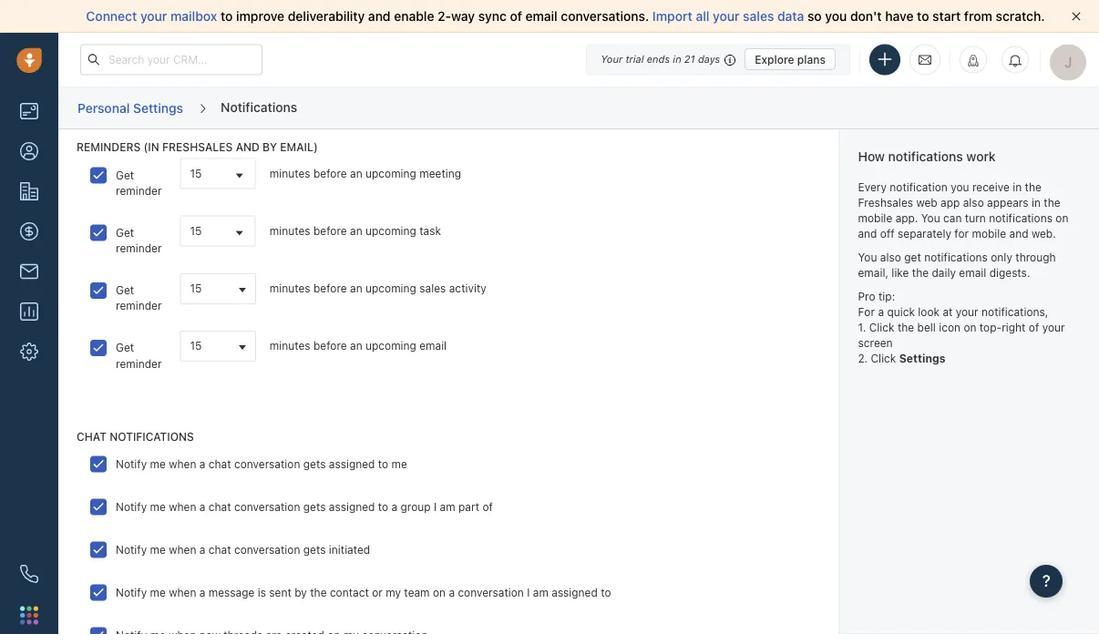 Task type: vqa. For each thing, say whether or not it's contained in the screenshot.
style_myh0__iGZZd8UNMi image at the left
no



Task type: locate. For each thing, give the bounding box(es) containing it.
1 vertical spatial sales
[[420, 282, 446, 295]]

before down the email)
[[314, 167, 347, 179]]

in up appears
[[1013, 181, 1022, 193]]

1 horizontal spatial sales
[[743, 9, 774, 24]]

0 horizontal spatial sales
[[420, 282, 446, 295]]

get for minutes before an upcoming email
[[116, 342, 134, 354]]

by right the sent
[[295, 586, 307, 599]]

get reminder for minutes before an upcoming task
[[116, 226, 162, 255]]

0 vertical spatial 15 link
[[181, 159, 255, 188]]

reminder for minutes before an upcoming task
[[116, 242, 162, 255]]

3 get from the top
[[116, 284, 134, 297]]

2.
[[858, 352, 868, 365]]

0 horizontal spatial am
[[440, 501, 455, 513]]

15 button for minutes before an upcoming email
[[180, 331, 256, 362]]

4 notify from the top
[[116, 586, 147, 599]]

upcoming for task
[[366, 224, 416, 237]]

notifications
[[221, 99, 297, 114]]

1 vertical spatial email
[[959, 266, 987, 279]]

0 vertical spatial gets
[[303, 458, 326, 470]]

on
[[1056, 212, 1069, 225], [964, 321, 977, 334], [433, 586, 446, 599]]

at
[[943, 305, 953, 318]]

top-
[[980, 321, 1002, 334]]

3 upcoming from the top
[[366, 282, 416, 295]]

1 vertical spatial notifications
[[989, 212, 1053, 225]]

also
[[963, 196, 984, 209], [880, 251, 901, 264]]

1 vertical spatial of
[[1029, 321, 1039, 334]]

me for notify me when a chat conversation gets initiated
[[150, 543, 166, 556]]

of right sync
[[510, 9, 522, 24]]

the
[[1025, 181, 1042, 193], [1044, 196, 1061, 209], [912, 266, 929, 279], [898, 321, 914, 334], [310, 586, 327, 599]]

you up email,
[[858, 251, 877, 264]]

0 vertical spatial you
[[921, 212, 940, 225]]

minutes for before an upcoming task
[[270, 224, 310, 237]]

notifications
[[888, 149, 963, 164], [989, 212, 1053, 225], [924, 251, 988, 264]]

1 before from the top
[[314, 167, 347, 179]]

2 horizontal spatial email
[[959, 266, 987, 279]]

2 an from the top
[[350, 224, 362, 237]]

2 vertical spatial assigned
[[552, 586, 598, 599]]

an down minutes before an upcoming task
[[350, 282, 362, 295]]

gets down notify me when a chat conversation gets assigned to me
[[303, 501, 326, 513]]

close image
[[1072, 12, 1081, 21]]

on inside pro tip: for a quick look at your notifications, 1. click the bell icon on top-right of your screen 2. click settings
[[964, 321, 977, 334]]

contact
[[330, 586, 369, 599]]

the down the get
[[912, 266, 929, 279]]

sales
[[743, 9, 774, 24], [420, 282, 446, 295]]

to
[[221, 9, 233, 24], [917, 9, 929, 24], [378, 458, 388, 470], [378, 501, 388, 513], [601, 586, 611, 599]]

upcoming left meeting in the top of the page
[[366, 167, 416, 179]]

0 horizontal spatial email
[[420, 340, 447, 352]]

you up app
[[951, 181, 969, 193]]

by left the email)
[[263, 141, 277, 154]]

a
[[878, 305, 884, 318], [199, 458, 205, 470], [199, 501, 205, 513], [392, 501, 398, 513], [199, 543, 205, 556], [199, 586, 205, 599], [449, 586, 455, 599]]

an for before an upcoming task
[[350, 224, 362, 237]]

notifications down appears
[[989, 212, 1053, 225]]

app.
[[896, 212, 918, 225]]

click down screen
[[871, 352, 896, 365]]

1 horizontal spatial freshsales
[[858, 196, 913, 209]]

minutes
[[270, 167, 310, 179], [270, 224, 310, 237], [270, 282, 310, 295], [270, 340, 310, 352]]

connect your mailbox to improve deliverability and enable 2-way sync of email conversations. import all your sales data so you don't have to start from scratch.
[[86, 9, 1045, 24]]

0 vertical spatial email
[[526, 9, 558, 24]]

email inside "you also get notifications only through email, like the daily email digests."
[[959, 266, 987, 279]]

chat notifications
[[77, 430, 194, 443]]

of
[[510, 9, 522, 24], [1029, 321, 1039, 334], [483, 501, 493, 513]]

1 vertical spatial am
[[533, 586, 549, 599]]

get reminder for minutes before an upcoming meeting
[[116, 168, 162, 197]]

notifications up notification
[[888, 149, 963, 164]]

2 15 from the top
[[190, 225, 202, 238]]

4 get from the top
[[116, 342, 134, 354]]

assigned
[[329, 458, 375, 470], [329, 501, 375, 513], [552, 586, 598, 599]]

you down web
[[921, 212, 940, 225]]

your right all
[[713, 9, 740, 24]]

sales left data
[[743, 9, 774, 24]]

1 vertical spatial by
[[295, 586, 307, 599]]

0 vertical spatial chat
[[209, 458, 231, 470]]

upcoming down minutes before an upcoming sales activity at the left of page
[[366, 340, 416, 352]]

way
[[451, 9, 475, 24]]

15
[[190, 167, 202, 180], [190, 225, 202, 238], [190, 282, 202, 295], [190, 340, 202, 352]]

also inside "you also get notifications only through email, like the daily email digests."
[[880, 251, 901, 264]]

1 an from the top
[[350, 167, 362, 179]]

notifications
[[110, 430, 194, 443]]

before down minutes before an upcoming task
[[314, 282, 347, 295]]

get for minutes before an upcoming sales activity
[[116, 284, 134, 297]]

your right right
[[1042, 321, 1065, 334]]

what's new image
[[967, 54, 980, 67]]

2 15 link from the top
[[181, 217, 255, 246]]

1 gets from the top
[[303, 458, 326, 470]]

mobile up off
[[858, 212, 893, 225]]

an down minutes before an upcoming meeting
[[350, 224, 362, 237]]

upcoming for email
[[366, 340, 416, 352]]

you
[[921, 212, 940, 225], [858, 251, 877, 264]]

also inside every notification you receive in the freshsales web app also appears in the mobile app. you can turn notifications on and off separately for mobile and web.
[[963, 196, 984, 209]]

1 horizontal spatial by
[[295, 586, 307, 599]]

email right daily on the right of the page
[[959, 266, 987, 279]]

of right right
[[1029, 321, 1039, 334]]

0 horizontal spatial mobile
[[858, 212, 893, 225]]

conversation up notify me when a chat conversation gets assigned to a group i am part of
[[234, 458, 300, 470]]

2 vertical spatial gets
[[303, 543, 326, 556]]

click up screen
[[869, 321, 895, 334]]

pro
[[858, 290, 876, 303]]

1 horizontal spatial also
[[963, 196, 984, 209]]

receive
[[972, 181, 1010, 193]]

2 when from the top
[[169, 501, 196, 513]]

1 vertical spatial you
[[951, 181, 969, 193]]

0 horizontal spatial freshsales
[[162, 141, 233, 154]]

notifications up daily on the right of the page
[[924, 251, 988, 264]]

3 chat from the top
[[209, 543, 231, 556]]

icon
[[939, 321, 961, 334]]

i
[[434, 501, 437, 513], [527, 586, 530, 599]]

daily
[[932, 266, 956, 279]]

conversation down notify me when a chat conversation gets assigned to me
[[234, 501, 300, 513]]

2 chat from the top
[[209, 501, 231, 513]]

1 get reminder from the top
[[116, 168, 162, 197]]

gets
[[303, 458, 326, 470], [303, 501, 326, 513], [303, 543, 326, 556]]

you inside every notification you receive in the freshsales web app also appears in the mobile app. you can turn notifications on and off separately for mobile and web.
[[951, 181, 969, 193]]

on right team
[[433, 586, 446, 599]]

a for notify me when a chat conversation gets assigned to a group i am part of
[[199, 501, 205, 513]]

in
[[673, 53, 682, 65], [1013, 181, 1022, 193], [1032, 196, 1041, 209]]

1 vertical spatial settings
[[899, 352, 946, 365]]

gets for a
[[303, 501, 326, 513]]

3 minutes from the top
[[270, 282, 310, 295]]

upcoming up minutes before an upcoming email at the left bottom of the page
[[366, 282, 416, 295]]

notify
[[116, 458, 147, 470], [116, 501, 147, 513], [116, 543, 147, 556], [116, 586, 147, 599]]

1 horizontal spatial in
[[1013, 181, 1022, 193]]

gets up notify me when a chat conversation gets assigned to a group i am part of
[[303, 458, 326, 470]]

2 vertical spatial on
[[433, 586, 446, 599]]

3 notify from the top
[[116, 543, 147, 556]]

a for pro tip: for a quick look at your notifications, 1. click the bell icon on top-right of your screen 2. click settings
[[878, 305, 884, 318]]

before for before an upcoming sales activity
[[314, 282, 347, 295]]

is
[[258, 586, 266, 599]]

in left 21
[[673, 53, 682, 65]]

2 before from the top
[[314, 224, 347, 237]]

gets for me
[[303, 458, 326, 470]]

1 horizontal spatial of
[[510, 9, 522, 24]]

you also get notifications only through email, like the daily email digests.
[[858, 251, 1056, 279]]

1 vertical spatial chat
[[209, 501, 231, 513]]

1 vertical spatial mobile
[[972, 227, 1007, 240]]

email down minutes before an upcoming sales activity at the left of page
[[420, 340, 447, 352]]

3 when from the top
[[169, 543, 196, 556]]

3 get reminder from the top
[[116, 284, 162, 312]]

0 vertical spatial 15 button
[[180, 273, 256, 304]]

freshsales inside every notification you receive in the freshsales web app also appears in the mobile app. you can turn notifications on and off separately for mobile and web.
[[858, 196, 913, 209]]

2 15 button from the top
[[180, 331, 256, 362]]

also up the like in the right of the page
[[880, 251, 901, 264]]

gets left the initiated
[[303, 543, 326, 556]]

1 notify from the top
[[116, 458, 147, 470]]

1 horizontal spatial settings
[[899, 352, 946, 365]]

email
[[526, 9, 558, 24], [959, 266, 987, 279], [420, 340, 447, 352]]

freshsales down the every
[[858, 196, 913, 209]]

reminder for minutes before an upcoming meeting
[[116, 184, 162, 197]]

2 get from the top
[[116, 226, 134, 239]]

15 link for minutes before an upcoming meeting
[[181, 159, 255, 188]]

15 link
[[181, 159, 255, 188], [181, 217, 255, 246]]

reminder
[[116, 184, 162, 197], [116, 242, 162, 255], [116, 299, 162, 312], [116, 357, 162, 370]]

0 vertical spatial click
[[869, 321, 895, 334]]

2 horizontal spatial in
[[1032, 196, 1041, 209]]

conversation for notify me when a chat conversation gets initiated
[[234, 543, 300, 556]]

0 horizontal spatial you
[[858, 251, 877, 264]]

0 vertical spatial am
[[440, 501, 455, 513]]

1 when from the top
[[169, 458, 196, 470]]

when for notify me when a chat conversation gets initiated
[[169, 543, 196, 556]]

2-
[[438, 9, 451, 24]]

1 minutes from the top
[[270, 167, 310, 179]]

1 upcoming from the top
[[366, 167, 416, 179]]

settings down the "bell" at right bottom
[[899, 352, 946, 365]]

conversation up is
[[234, 543, 300, 556]]

you right so
[[825, 9, 847, 24]]

1 15 button from the top
[[180, 273, 256, 304]]

freshsales right (in
[[162, 141, 233, 154]]

an down minutes before an upcoming sales activity at the left of page
[[350, 340, 362, 352]]

chat
[[77, 430, 107, 443]]

1 horizontal spatial you
[[951, 181, 969, 193]]

0 vertical spatial assigned
[[329, 458, 375, 470]]

and left web.
[[1010, 227, 1029, 240]]

0 vertical spatial sales
[[743, 9, 774, 24]]

0 horizontal spatial of
[[483, 501, 493, 513]]

get reminder for minutes before an upcoming sales activity
[[116, 284, 162, 312]]

minutes before an upcoming sales activity
[[270, 282, 487, 295]]

appears
[[987, 196, 1029, 209]]

chat for notify me when a chat conversation gets assigned to me
[[209, 458, 231, 470]]

activity
[[449, 282, 487, 295]]

0 vertical spatial on
[[1056, 212, 1069, 225]]

scratch.
[[996, 9, 1045, 24]]

1 15 link from the top
[[181, 159, 255, 188]]

0 horizontal spatial by
[[263, 141, 277, 154]]

a for notify me when a message is sent by the contact or my team on a conversation i am assigned to
[[199, 586, 205, 599]]

1 vertical spatial on
[[964, 321, 977, 334]]

15 button for minutes before an upcoming sales activity
[[180, 273, 256, 304]]

freshworks switcher image
[[20, 606, 38, 625]]

4 15 from the top
[[190, 340, 202, 352]]

upcoming left task
[[366, 224, 416, 237]]

me
[[150, 458, 166, 470], [392, 458, 407, 470], [150, 501, 166, 513], [150, 543, 166, 556], [150, 586, 166, 599]]

4 reminder from the top
[[116, 357, 162, 370]]

1 vertical spatial assigned
[[329, 501, 375, 513]]

4 an from the top
[[350, 340, 362, 352]]

before down minutes before an upcoming meeting
[[314, 224, 347, 237]]

me for notify me when a message is sent by the contact or my team on a conversation i am assigned to
[[150, 586, 166, 599]]

2 vertical spatial notifications
[[924, 251, 988, 264]]

an up minutes before an upcoming task
[[350, 167, 362, 179]]

2 upcoming from the top
[[366, 224, 416, 237]]

0 vertical spatial mobile
[[858, 212, 893, 225]]

reminders (in freshsales and by email)
[[77, 141, 318, 154]]

2 vertical spatial of
[[483, 501, 493, 513]]

personal
[[77, 100, 130, 115]]

1 vertical spatial also
[[880, 251, 901, 264]]

conversation
[[234, 458, 300, 470], [234, 501, 300, 513], [234, 543, 300, 556], [458, 586, 524, 599]]

the down 'quick'
[[898, 321, 914, 334]]

on up web.
[[1056, 212, 1069, 225]]

notifications inside every notification you receive in the freshsales web app also appears in the mobile app. you can turn notifications on and off separately for mobile and web.
[[989, 212, 1053, 225]]

by
[[263, 141, 277, 154], [295, 586, 307, 599]]

15 button
[[180, 273, 256, 304], [180, 331, 256, 362]]

0 vertical spatial settings
[[133, 100, 183, 115]]

1 15 from the top
[[190, 167, 202, 180]]

on right icon
[[964, 321, 977, 334]]

3 gets from the top
[[303, 543, 326, 556]]

1 reminder from the top
[[116, 184, 162, 197]]

2 notify from the top
[[116, 501, 147, 513]]

4 when from the top
[[169, 586, 196, 599]]

0 vertical spatial in
[[673, 53, 682, 65]]

0 vertical spatial freshsales
[[162, 141, 233, 154]]

0 vertical spatial you
[[825, 9, 847, 24]]

3 before from the top
[[314, 282, 347, 295]]

1 vertical spatial you
[[858, 251, 877, 264]]

1 get from the top
[[116, 168, 134, 181]]

1 horizontal spatial you
[[921, 212, 940, 225]]

get reminder for minutes before an upcoming email
[[116, 342, 162, 370]]

assigned for me
[[329, 458, 375, 470]]

email right sync
[[526, 9, 558, 24]]

2 horizontal spatial on
[[1056, 212, 1069, 225]]

1 vertical spatial i
[[527, 586, 530, 599]]

1 vertical spatial freshsales
[[858, 196, 913, 209]]

3 an from the top
[[350, 282, 362, 295]]

get reminder
[[116, 168, 162, 197], [116, 226, 162, 255], [116, 284, 162, 312], [116, 342, 162, 370]]

an for before an upcoming sales activity
[[350, 282, 362, 295]]

1 horizontal spatial on
[[964, 321, 977, 334]]

1 chat from the top
[[209, 458, 231, 470]]

through
[[1016, 251, 1056, 264]]

15 link for minutes before an upcoming task
[[181, 217, 255, 246]]

explore plans link
[[745, 48, 836, 70]]

your left mailbox
[[140, 9, 167, 24]]

can
[[943, 212, 962, 225]]

personal settings
[[77, 100, 183, 115]]

4 upcoming from the top
[[366, 340, 416, 352]]

reminder for minutes before an upcoming email
[[116, 357, 162, 370]]

also up turn
[[963, 196, 984, 209]]

4 get reminder from the top
[[116, 342, 162, 370]]

a inside pro tip: for a quick look at your notifications, 1. click the bell icon on top-right of your screen 2. click settings
[[878, 305, 884, 318]]

1 vertical spatial 15 link
[[181, 217, 255, 246]]

0 horizontal spatial i
[[434, 501, 437, 513]]

2 gets from the top
[[303, 501, 326, 513]]

2 minutes from the top
[[270, 224, 310, 237]]

2 get reminder from the top
[[116, 226, 162, 255]]

2 reminder from the top
[[116, 242, 162, 255]]

for
[[955, 227, 969, 240]]

sales left activity
[[420, 282, 446, 295]]

get for minutes before an upcoming meeting
[[116, 168, 134, 181]]

3 reminder from the top
[[116, 299, 162, 312]]

mobile down turn
[[972, 227, 1007, 240]]

before down minutes before an upcoming sales activity at the left of page
[[314, 340, 347, 352]]

settings up (in
[[133, 100, 183, 115]]

1 vertical spatial gets
[[303, 501, 326, 513]]

of right part
[[483, 501, 493, 513]]

in right appears
[[1032, 196, 1041, 209]]

trial
[[626, 53, 644, 65]]

0 vertical spatial also
[[963, 196, 984, 209]]

before for before an upcoming task
[[314, 224, 347, 237]]

2 horizontal spatial of
[[1029, 321, 1039, 334]]

3 15 from the top
[[190, 282, 202, 295]]

like
[[892, 266, 909, 279]]

0 vertical spatial of
[[510, 9, 522, 24]]

an for before an upcoming meeting
[[350, 167, 362, 179]]

mobile
[[858, 212, 893, 225], [972, 227, 1007, 240]]

a for notify me when a chat conversation gets assigned to me
[[199, 458, 205, 470]]

you
[[825, 9, 847, 24], [951, 181, 969, 193]]

click
[[869, 321, 895, 334], [871, 352, 896, 365]]

2 vertical spatial chat
[[209, 543, 231, 556]]

1 horizontal spatial email
[[526, 9, 558, 24]]

1 vertical spatial 15 button
[[180, 331, 256, 362]]

0 horizontal spatial also
[[880, 251, 901, 264]]



Task type: describe. For each thing, give the bounding box(es) containing it.
explore plans
[[755, 53, 826, 66]]

so
[[808, 9, 822, 24]]

connect your mailbox link
[[86, 9, 221, 24]]

my
[[386, 586, 401, 599]]

and down notifications
[[236, 141, 260, 154]]

team
[[404, 586, 430, 599]]

turn
[[965, 212, 986, 225]]

initiated
[[329, 543, 370, 556]]

chat for notify me when a chat conversation gets assigned to a group i am part of
[[209, 501, 231, 513]]

notification
[[890, 181, 948, 193]]

phone element
[[11, 556, 47, 592]]

2 vertical spatial in
[[1032, 196, 1041, 209]]

get for minutes before an upcoming task
[[116, 226, 134, 239]]

your
[[601, 53, 623, 65]]

all
[[696, 9, 710, 24]]

you inside "you also get notifications only through email, like the daily email digests."
[[858, 251, 877, 264]]

notify me when a chat conversation gets initiated
[[116, 543, 370, 556]]

the inside pro tip: for a quick look at your notifications, 1. click the bell icon on top-right of your screen 2. click settings
[[898, 321, 914, 334]]

1.
[[858, 321, 866, 334]]

your right "at" on the right of page
[[956, 305, 979, 318]]

0 horizontal spatial settings
[[133, 100, 183, 115]]

Search your CRM... text field
[[80, 44, 263, 75]]

don't
[[850, 9, 882, 24]]

0 horizontal spatial you
[[825, 9, 847, 24]]

reminder for minutes before an upcoming sales activity
[[116, 299, 162, 312]]

off
[[880, 227, 895, 240]]

task
[[420, 224, 441, 237]]

separately
[[898, 227, 952, 240]]

how notifications work
[[858, 149, 996, 164]]

have
[[885, 9, 914, 24]]

personal settings link
[[77, 94, 184, 122]]

when for notify me when a chat conversation gets assigned to me
[[169, 458, 196, 470]]

group
[[401, 501, 431, 513]]

the left contact
[[310, 586, 327, 599]]

1 horizontal spatial am
[[533, 586, 549, 599]]

bell
[[917, 321, 936, 334]]

email)
[[280, 141, 318, 154]]

email,
[[858, 266, 889, 279]]

notify me when a chat conversation gets assigned to a group i am part of
[[116, 501, 493, 513]]

minutes before an upcoming email
[[270, 340, 447, 352]]

of inside pro tip: for a quick look at your notifications, 1. click the bell icon on top-right of your screen 2. click settings
[[1029, 321, 1039, 334]]

conversation for notify me when a chat conversation gets assigned to a group i am part of
[[234, 501, 300, 513]]

notify for notify me when a chat conversation gets initiated
[[116, 543, 147, 556]]

the inside "you also get notifications only through email, like the daily email digests."
[[912, 266, 929, 279]]

phone image
[[20, 565, 38, 583]]

app
[[941, 196, 960, 209]]

21
[[684, 53, 695, 65]]

and left off
[[858, 227, 877, 240]]

quick
[[887, 305, 915, 318]]

4 before from the top
[[314, 340, 347, 352]]

mailbox
[[171, 9, 217, 24]]

explore
[[755, 53, 794, 66]]

reminders
[[77, 141, 141, 154]]

import
[[653, 9, 693, 24]]

tip:
[[879, 290, 895, 303]]

look
[[918, 305, 940, 318]]

get
[[904, 251, 921, 264]]

plans
[[797, 53, 826, 66]]

minutes before an upcoming task
[[270, 224, 441, 237]]

deliverability
[[288, 9, 365, 24]]

minutes for before an upcoming meeting
[[270, 167, 310, 179]]

connect
[[86, 9, 137, 24]]

web.
[[1032, 227, 1056, 240]]

how
[[858, 149, 885, 164]]

only
[[991, 251, 1013, 264]]

conversation right team
[[458, 586, 524, 599]]

before for before an upcoming meeting
[[314, 167, 347, 179]]

0 vertical spatial notifications
[[888, 149, 963, 164]]

and left enable
[[368, 9, 391, 24]]

meeting
[[420, 167, 461, 179]]

every notification you receive in the freshsales web app also appears in the mobile app. you can turn notifications on and off separately for mobile and web.
[[858, 181, 1069, 240]]

notify for notify me when a message is sent by the contact or my team on a conversation i am assigned to
[[116, 586, 147, 599]]

when for notify me when a message is sent by the contact or my team on a conversation i am assigned to
[[169, 586, 196, 599]]

2 vertical spatial email
[[420, 340, 447, 352]]

message
[[209, 586, 255, 599]]

right
[[1002, 321, 1026, 334]]

sync
[[478, 9, 507, 24]]

settings inside pro tip: for a quick look at your notifications, 1. click the bell icon on top-right of your screen 2. click settings
[[899, 352, 946, 365]]

1 horizontal spatial i
[[527, 586, 530, 599]]

for
[[858, 305, 875, 318]]

email image
[[919, 52, 932, 67]]

notify me when a chat conversation gets assigned to me
[[116, 458, 407, 470]]

upcoming for sales
[[366, 282, 416, 295]]

chat for notify me when a chat conversation gets initiated
[[209, 543, 231, 556]]

the up appears
[[1025, 181, 1042, 193]]

part
[[459, 501, 480, 513]]

notify for notify me when a chat conversation gets assigned to me
[[116, 458, 147, 470]]

every
[[858, 181, 887, 193]]

notifications,
[[982, 305, 1049, 318]]

(in
[[144, 141, 159, 154]]

ends
[[647, 53, 670, 65]]

1 vertical spatial in
[[1013, 181, 1022, 193]]

the up web.
[[1044, 196, 1061, 209]]

data
[[778, 9, 804, 24]]

pro tip: for a quick look at your notifications, 1. click the bell icon on top-right of your screen 2. click settings
[[858, 290, 1065, 365]]

me for notify me when a chat conversation gets assigned to me
[[150, 458, 166, 470]]

improve
[[236, 9, 284, 24]]

or
[[372, 586, 383, 599]]

from
[[964, 9, 993, 24]]

work
[[967, 149, 996, 164]]

start
[[933, 9, 961, 24]]

0 vertical spatial by
[[263, 141, 277, 154]]

notify for notify me when a chat conversation gets assigned to a group i am part of
[[116, 501, 147, 513]]

assigned for a
[[329, 501, 375, 513]]

you inside every notification you receive in the freshsales web app also appears in the mobile app. you can turn notifications on and off separately for mobile and web.
[[921, 212, 940, 225]]

upcoming for meeting
[[366, 167, 416, 179]]

minutes for before an upcoming sales activity
[[270, 282, 310, 295]]

1 vertical spatial click
[[871, 352, 896, 365]]

notifications inside "you also get notifications only through email, like the daily email digests."
[[924, 251, 988, 264]]

web
[[916, 196, 938, 209]]

screen
[[858, 337, 893, 349]]

import all your sales data link
[[653, 9, 808, 24]]

notify me when a message is sent by the contact or my team on a conversation i am assigned to
[[116, 586, 611, 599]]

sent
[[269, 586, 292, 599]]

conversations.
[[561, 9, 649, 24]]

1 horizontal spatial mobile
[[972, 227, 1007, 240]]

on inside every notification you receive in the freshsales web app also appears in the mobile app. you can turn notifications on and off separately for mobile and web.
[[1056, 212, 1069, 225]]

4 minutes from the top
[[270, 340, 310, 352]]

0 vertical spatial i
[[434, 501, 437, 513]]

enable
[[394, 9, 434, 24]]

days
[[698, 53, 720, 65]]

digests.
[[990, 266, 1030, 279]]

minutes before an upcoming meeting
[[270, 167, 461, 179]]

me for notify me when a chat conversation gets assigned to a group i am part of
[[150, 501, 166, 513]]

0 horizontal spatial on
[[433, 586, 446, 599]]

when for notify me when a chat conversation gets assigned to a group i am part of
[[169, 501, 196, 513]]

a for notify me when a chat conversation gets initiated
[[199, 543, 205, 556]]

0 horizontal spatial in
[[673, 53, 682, 65]]

conversation for notify me when a chat conversation gets assigned to me
[[234, 458, 300, 470]]



